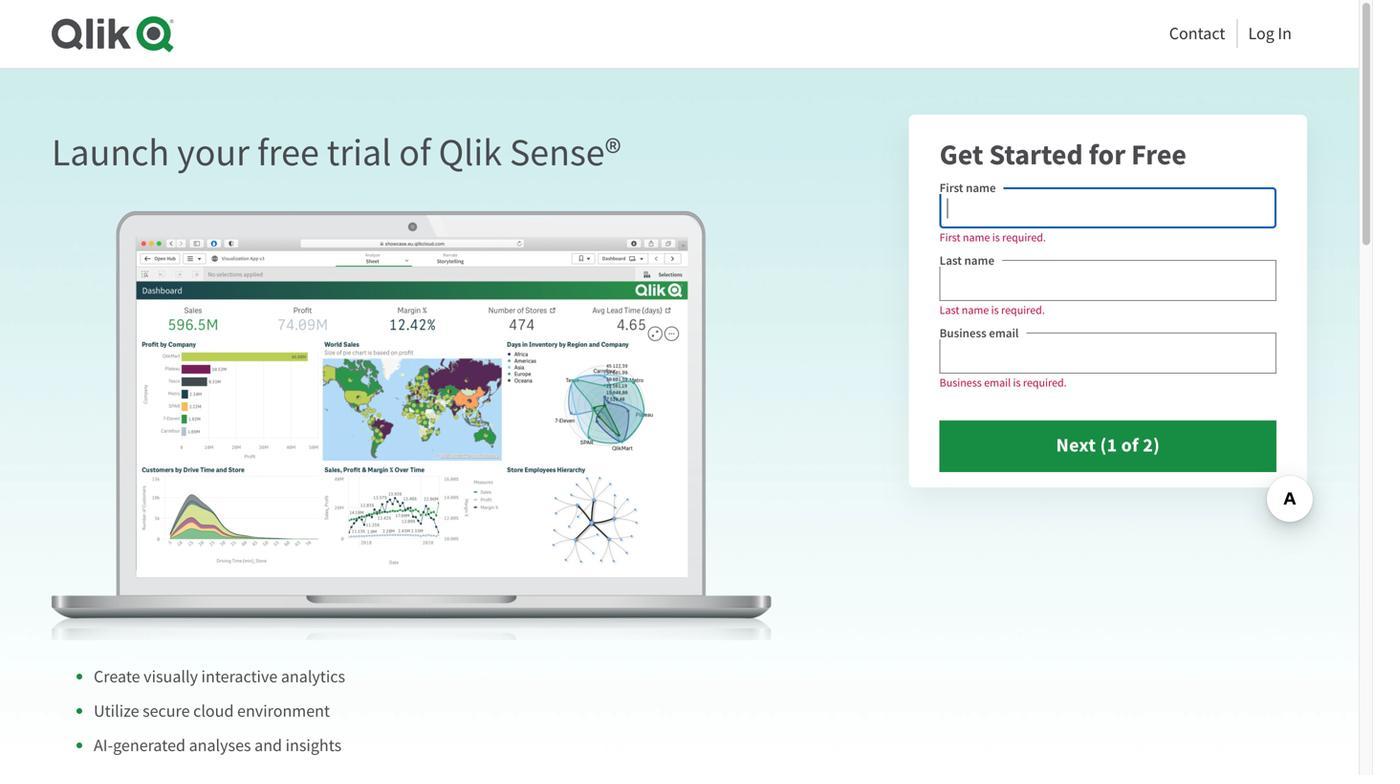 Task type: locate. For each thing, give the bounding box(es) containing it.
name down "first name is required."
[[965, 253, 995, 269]]

launch your free trial of qlik sense®
[[52, 129, 621, 178]]

2 first from the top
[[940, 231, 961, 245]]

is
[[993, 231, 1000, 245], [992, 303, 999, 318], [1014, 376, 1021, 390]]

last
[[940, 253, 962, 269], [940, 303, 960, 318]]

is down business email
[[1014, 376, 1021, 390]]

None submit
[[940, 421, 1277, 473]]

1 vertical spatial business
[[940, 376, 982, 390]]

required. down business email "text field"
[[1024, 376, 1067, 390]]

2 business from the top
[[940, 376, 982, 390]]

1 last from the top
[[940, 253, 962, 269]]

insights
[[286, 735, 342, 757]]

last up business email
[[940, 303, 960, 318]]

business email is required.
[[940, 376, 1067, 390]]

required. up business email
[[1002, 303, 1045, 318]]

2 vertical spatial required.
[[1024, 376, 1067, 390]]

name down get on the right
[[966, 180, 996, 196]]

business down last name is required.
[[940, 325, 987, 342]]

business email
[[940, 325, 1019, 342]]

ai-
[[94, 735, 113, 757]]

business down business email
[[940, 376, 982, 390]]

name up last name
[[963, 231, 991, 245]]

email down business email
[[985, 376, 1011, 390]]

0 vertical spatial email
[[989, 325, 1019, 342]]

get started for free
[[940, 135, 1187, 174]]

2 last from the top
[[940, 303, 960, 318]]

last down "first name is required."
[[940, 253, 962, 269]]

first down get on the right
[[940, 180, 964, 196]]

name for first name
[[966, 180, 996, 196]]

is up last name
[[993, 231, 1000, 245]]

1 vertical spatial last
[[940, 303, 960, 318]]

Business email text field
[[940, 333, 1277, 374]]

required.
[[1003, 231, 1047, 245], [1002, 303, 1045, 318], [1024, 376, 1067, 390]]

1 vertical spatial first
[[940, 231, 961, 245]]

required. for last name
[[1002, 303, 1045, 318]]

free
[[1132, 135, 1187, 174]]

1 vertical spatial required.
[[1002, 303, 1045, 318]]

1 first from the top
[[940, 180, 964, 196]]

email
[[989, 325, 1019, 342], [985, 376, 1011, 390]]

0 vertical spatial business
[[940, 325, 987, 342]]

create visually interactive analytics
[[94, 666, 345, 688]]

0 vertical spatial first
[[940, 180, 964, 196]]

required. for first name
[[1003, 231, 1047, 245]]

sense®
[[510, 129, 621, 178]]

analytics
[[281, 666, 345, 688]]

2 vertical spatial is
[[1014, 376, 1021, 390]]

secure
[[143, 701, 190, 723]]

log in link
[[1249, 17, 1292, 49]]

qlik
[[439, 129, 502, 178]]

environment
[[237, 701, 330, 723]]

first for first name is required.
[[940, 231, 961, 245]]

name
[[966, 180, 996, 196], [963, 231, 991, 245], [965, 253, 995, 269], [962, 303, 989, 318]]

ai-generated analyses and insights
[[94, 735, 342, 757]]

go to the home page. image
[[52, 15, 174, 53]]

first
[[940, 180, 964, 196], [940, 231, 961, 245]]

email for business email is required.
[[985, 376, 1011, 390]]

1 vertical spatial email
[[985, 376, 1011, 390]]

0 vertical spatial required.
[[1003, 231, 1047, 245]]

interactive
[[201, 666, 278, 688]]

1 vertical spatial is
[[992, 303, 999, 318]]

get
[[940, 135, 984, 174]]

is up business email
[[992, 303, 999, 318]]

email down last name is required.
[[989, 325, 1019, 342]]

business
[[940, 325, 987, 342], [940, 376, 982, 390]]

name up business email
[[962, 303, 989, 318]]

trial
[[327, 129, 392, 178]]

first up last name
[[940, 231, 961, 245]]

required. up last name is required.
[[1003, 231, 1047, 245]]

1 business from the top
[[940, 325, 987, 342]]

name for last name is required.
[[962, 303, 989, 318]]

0 vertical spatial last
[[940, 253, 962, 269]]

business for business email is required.
[[940, 376, 982, 390]]

0 vertical spatial is
[[993, 231, 1000, 245]]

utilize secure cloud environment
[[94, 701, 330, 723]]



Task type: vqa. For each thing, say whether or not it's contained in the screenshot.
bottommost the
no



Task type: describe. For each thing, give the bounding box(es) containing it.
Last name text field
[[940, 260, 1277, 301]]

contact link
[[1170, 17, 1226, 49]]

contact
[[1170, 22, 1226, 44]]

utilize
[[94, 701, 139, 723]]

First name text field
[[940, 188, 1277, 229]]

for
[[1089, 135, 1126, 174]]

first name
[[940, 180, 996, 196]]

last for last name
[[940, 253, 962, 269]]

in
[[1279, 22, 1292, 44]]

visually
[[144, 666, 198, 688]]

log in
[[1249, 22, 1292, 44]]

of
[[399, 129, 431, 178]]

name for first name is required.
[[963, 231, 991, 245]]

first name is required.
[[940, 231, 1047, 245]]

last name
[[940, 253, 995, 269]]

is for business email
[[1014, 376, 1021, 390]]

generated
[[113, 735, 186, 757]]

create
[[94, 666, 140, 688]]

email for business email
[[989, 325, 1019, 342]]

is for first name
[[993, 231, 1000, 245]]

is for last name
[[992, 303, 999, 318]]

last name is required.
[[940, 303, 1045, 318]]

your
[[177, 129, 250, 178]]

name for last name
[[965, 253, 995, 269]]

cloud
[[193, 701, 234, 723]]

launch
[[52, 129, 170, 178]]

analyses
[[189, 735, 251, 757]]

log
[[1249, 22, 1275, 44]]

business for business email
[[940, 325, 987, 342]]

required. for business email
[[1024, 376, 1067, 390]]

first for first name
[[940, 180, 964, 196]]

and
[[255, 735, 282, 757]]

started
[[990, 135, 1084, 174]]

free
[[257, 129, 319, 178]]

last for last name is required.
[[940, 303, 960, 318]]



